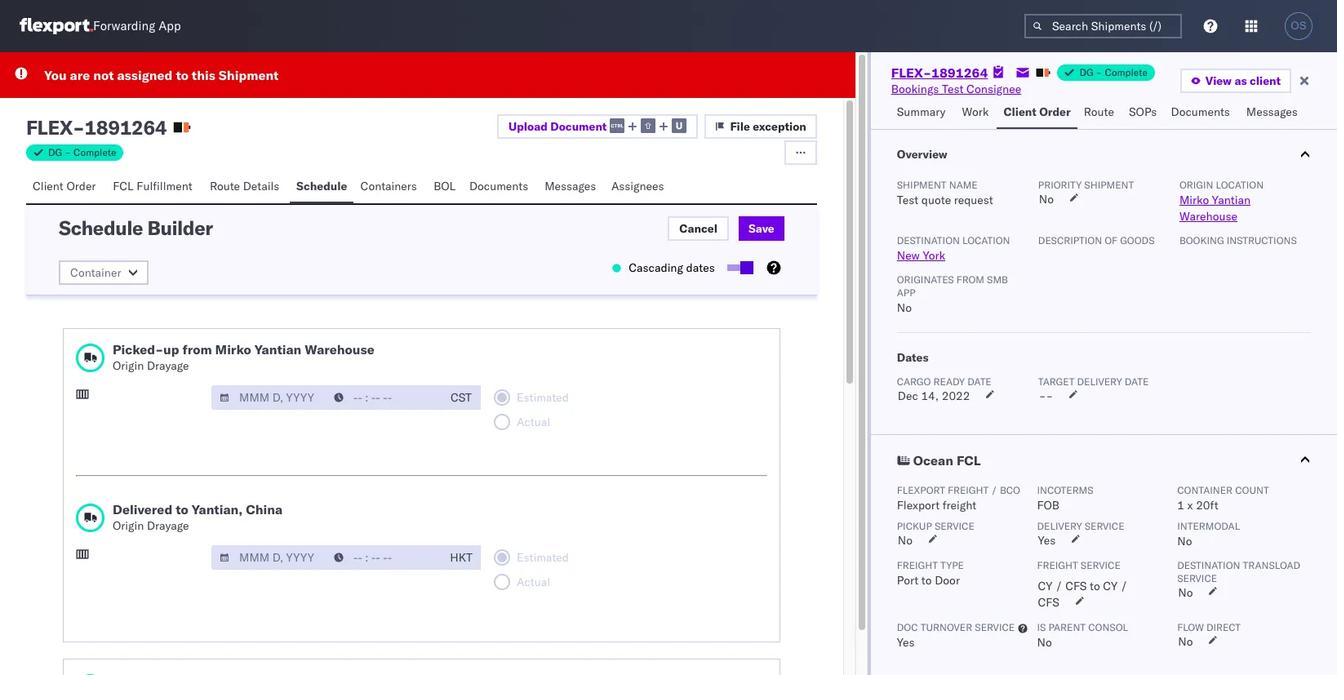 Task type: locate. For each thing, give the bounding box(es) containing it.
from left smb
[[957, 274, 985, 286]]

mirko up mmm d, yyyy text box
[[215, 341, 251, 358]]

cfs
[[1066, 579, 1087, 594], [1038, 595, 1060, 610]]

1 vertical spatial warehouse
[[305, 341, 375, 358]]

freight inside freight type port to door
[[897, 559, 938, 572]]

bco
[[1000, 484, 1021, 496]]

0 vertical spatial 1891264
[[932, 65, 988, 81]]

2 freight from the left
[[1037, 559, 1078, 572]]

0 vertical spatial cfs
[[1066, 579, 1087, 594]]

1 vertical spatial documents button
[[463, 171, 538, 203]]

type
[[941, 559, 964, 572]]

no down intermodal on the bottom right of page
[[1178, 534, 1193, 549]]

location inside destination location new york
[[963, 234, 1011, 247]]

yantian up mmm d, yyyy text box
[[255, 341, 302, 358]]

1 vertical spatial from
[[182, 341, 212, 358]]

1 vertical spatial 1891264
[[84, 115, 167, 140]]

0 horizontal spatial route
[[210, 179, 240, 194]]

service inside destination transload service
[[1178, 572, 1218, 585]]

dec
[[898, 389, 918, 403]]

1 horizontal spatial freight
[[1037, 559, 1078, 572]]

schedule
[[296, 179, 347, 194], [59, 216, 143, 240]]

overview
[[897, 147, 948, 162]]

complete up sops
[[1105, 66, 1148, 78]]

0 vertical spatial test
[[942, 82, 964, 96]]

0 horizontal spatial app
[[159, 18, 181, 34]]

bol
[[434, 179, 456, 194]]

destination
[[897, 234, 960, 247], [1178, 559, 1241, 572]]

0 horizontal spatial cfs
[[1038, 595, 1060, 610]]

view as client
[[1206, 73, 1281, 88]]

freight type port to door
[[897, 559, 964, 588]]

schedule for schedule builder
[[59, 216, 143, 240]]

dg - complete down flex - 1891264
[[48, 146, 116, 158]]

0 vertical spatial schedule
[[296, 179, 347, 194]]

1891264 up bookings test consignee
[[932, 65, 988, 81]]

client down consignee
[[1004, 105, 1037, 119]]

order left route button
[[1040, 105, 1071, 119]]

messages down document
[[545, 179, 596, 194]]

-- : -- -- text field for picked-up from mirko yantian warehouse
[[326, 385, 442, 410]]

container inside button
[[70, 265, 121, 280]]

port
[[897, 573, 919, 588]]

-
[[1097, 66, 1103, 78], [73, 115, 84, 140], [65, 146, 71, 158], [1039, 389, 1046, 403], [1046, 389, 1054, 403]]

2 cy from the left
[[1103, 579, 1118, 594]]

upload
[[509, 119, 548, 134]]

1 horizontal spatial cfs
[[1066, 579, 1087, 594]]

location up mirko yantian warehouse link
[[1216, 179, 1264, 191]]

0 horizontal spatial dg
[[48, 146, 62, 158]]

0 vertical spatial route
[[1084, 105, 1115, 119]]

is
[[1037, 621, 1046, 634]]

container count 1 x 20ft
[[1178, 484, 1269, 513]]

schedule for schedule
[[296, 179, 347, 194]]

to inside freight type port to door
[[922, 573, 932, 588]]

upload document button
[[497, 114, 698, 139]]

fcl left fulfillment
[[113, 179, 134, 194]]

documents button
[[1165, 97, 1240, 129], [463, 171, 538, 203]]

1 horizontal spatial client
[[1004, 105, 1037, 119]]

0 horizontal spatial order
[[66, 179, 96, 194]]

1 horizontal spatial route
[[1084, 105, 1115, 119]]

Search Shipments (/) text field
[[1025, 14, 1182, 38]]

cargo ready date
[[897, 376, 992, 388]]

1 horizontal spatial yes
[[1038, 533, 1056, 548]]

1891264
[[932, 65, 988, 81], [84, 115, 167, 140]]

0 horizontal spatial location
[[963, 234, 1011, 247]]

yes down doc
[[897, 635, 915, 650]]

0 horizontal spatial test
[[897, 193, 919, 207]]

1 vertical spatial messages
[[545, 179, 596, 194]]

destination inside destination transload service
[[1178, 559, 1241, 572]]

delivered to yantian, china origin drayage
[[113, 501, 283, 533]]

0 horizontal spatial from
[[182, 341, 212, 358]]

1 horizontal spatial location
[[1216, 179, 1264, 191]]

cy down service
[[1103, 579, 1118, 594]]

bookings
[[891, 82, 939, 96]]

date up "2022"
[[968, 376, 992, 388]]

flexport down ocean
[[897, 484, 946, 496]]

view
[[1206, 73, 1232, 88]]

2 horizontal spatial /
[[1121, 579, 1128, 594]]

0 vertical spatial mirko
[[1180, 193, 1210, 207]]

0 vertical spatial warehouse
[[1180, 209, 1238, 224]]

1 horizontal spatial messages button
[[1240, 97, 1307, 129]]

dec 14, 2022
[[898, 389, 970, 403]]

1 vertical spatial fcl
[[957, 452, 981, 469]]

schedule up container button
[[59, 216, 143, 240]]

yantian,
[[192, 501, 243, 518]]

0 horizontal spatial fcl
[[113, 179, 134, 194]]

drayage inside picked-up from mirko yantian warehouse origin drayage
[[147, 358, 189, 373]]

destination up york
[[897, 234, 960, 247]]

2 -- : -- -- text field from the top
[[326, 545, 442, 570]]

cfs up is
[[1038, 595, 1060, 610]]

app right forwarding
[[159, 18, 181, 34]]

cy down freight service
[[1038, 579, 1053, 594]]

cfs down freight service
[[1066, 579, 1087, 594]]

freight service
[[1037, 559, 1121, 572]]

1 horizontal spatial order
[[1040, 105, 1071, 119]]

client order for leftmost client order button
[[33, 179, 96, 194]]

to left this
[[176, 67, 189, 83]]

MMM D, YYYY text field
[[211, 545, 327, 570]]

1 vertical spatial shipment
[[897, 179, 947, 191]]

0 vertical spatial client order button
[[997, 97, 1078, 129]]

/ down service
[[1121, 579, 1128, 594]]

location for york
[[963, 234, 1011, 247]]

incoterms fob
[[1037, 484, 1094, 513]]

delivery service
[[1037, 520, 1125, 532]]

messages button down document
[[538, 171, 605, 203]]

containers button
[[354, 171, 427, 203]]

0 vertical spatial flexport
[[897, 484, 946, 496]]

shipment up quote
[[897, 179, 947, 191]]

order down flex - 1891264
[[66, 179, 96, 194]]

0 horizontal spatial /
[[992, 484, 998, 496]]

1 horizontal spatial cy
[[1103, 579, 1118, 594]]

None checkbox
[[727, 265, 750, 271]]

route left details in the left top of the page
[[210, 179, 240, 194]]

app down "originates"
[[897, 287, 916, 299]]

0 horizontal spatial messages
[[545, 179, 596, 194]]

fulfillment
[[137, 179, 192, 194]]

2 date from the left
[[1125, 376, 1149, 388]]

yantian up booking instructions
[[1212, 193, 1251, 207]]

schedule inside button
[[296, 179, 347, 194]]

service down intermodal no
[[1178, 572, 1218, 585]]

1 vertical spatial flexport
[[897, 498, 940, 513]]

1 horizontal spatial messages
[[1247, 105, 1298, 119]]

-- : -- -- text field left hkt
[[326, 545, 442, 570]]

test down flex-1891264 link in the top of the page
[[942, 82, 964, 96]]

to
[[176, 67, 189, 83], [176, 501, 188, 518], [922, 573, 932, 588], [1090, 579, 1101, 594]]

0 vertical spatial container
[[70, 265, 121, 280]]

shipment
[[219, 67, 279, 83], [897, 179, 947, 191]]

from inside originates from smb app no
[[957, 274, 985, 286]]

1 vertical spatial app
[[897, 287, 916, 299]]

flex - 1891264
[[26, 115, 167, 140]]

app inside originates from smb app no
[[897, 287, 916, 299]]

2 flexport from the top
[[897, 498, 940, 513]]

sops button
[[1123, 97, 1165, 129]]

0 vertical spatial origin
[[1180, 179, 1214, 191]]

client order button down flex at the left top of the page
[[26, 171, 106, 203]]

1 -- : -- -- text field from the top
[[326, 385, 442, 410]]

container up 20ft on the right bottom of page
[[1178, 484, 1233, 496]]

client order down consignee
[[1004, 105, 1071, 119]]

mirko up the booking at top right
[[1180, 193, 1210, 207]]

0 horizontal spatial freight
[[897, 559, 938, 572]]

location up smb
[[963, 234, 1011, 247]]

-- : -- -- text field
[[326, 385, 442, 410], [326, 545, 442, 570]]

destination inside destination location new york
[[897, 234, 960, 247]]

1 horizontal spatial dg - complete
[[1080, 66, 1148, 78]]

freight up the 'port' in the right bottom of the page
[[897, 559, 938, 572]]

fcl fulfillment button
[[106, 171, 203, 203]]

sops
[[1129, 105, 1157, 119]]

0 horizontal spatial yantian
[[255, 341, 302, 358]]

fcl right ocean
[[957, 452, 981, 469]]

0 vertical spatial messages
[[1247, 105, 1298, 119]]

1891264 down 'assigned'
[[84, 115, 167, 140]]

forwarding app
[[93, 18, 181, 34]]

freight up cy / cfs to cy / cfs
[[1037, 559, 1078, 572]]

/ left bco
[[992, 484, 998, 496]]

0 vertical spatial complete
[[1105, 66, 1148, 78]]

dg down flex at the left top of the page
[[48, 146, 62, 158]]

freight up pickup service
[[943, 498, 977, 513]]

MMM D, YYYY text field
[[211, 385, 327, 410]]

yantian inside picked-up from mirko yantian warehouse origin drayage
[[255, 341, 302, 358]]

1 cy from the left
[[1038, 579, 1053, 594]]

0 vertical spatial fcl
[[113, 179, 134, 194]]

0 horizontal spatial mirko
[[215, 341, 251, 358]]

drayage down up
[[147, 358, 189, 373]]

route details
[[210, 179, 280, 194]]

destination down intermodal no
[[1178, 559, 1241, 572]]

dg up route button
[[1080, 66, 1094, 78]]

client order button down consignee
[[997, 97, 1078, 129]]

/ down freight service
[[1056, 579, 1063, 594]]

origin up mirko yantian warehouse link
[[1180, 179, 1214, 191]]

no down is
[[1037, 635, 1052, 650]]

freight down ocean fcl
[[948, 484, 989, 496]]

0 horizontal spatial date
[[968, 376, 992, 388]]

no down the flow
[[1179, 634, 1193, 649]]

flexport up pickup
[[897, 498, 940, 513]]

messages for topmost messages button
[[1247, 105, 1298, 119]]

fcl fulfillment
[[113, 179, 192, 194]]

1 vertical spatial dg
[[48, 146, 62, 158]]

0 horizontal spatial warehouse
[[305, 341, 375, 358]]

0 vertical spatial yes
[[1038, 533, 1056, 548]]

1 horizontal spatial client order
[[1004, 105, 1071, 119]]

messages button down client
[[1240, 97, 1307, 129]]

1 vertical spatial client order
[[33, 179, 96, 194]]

0 horizontal spatial schedule
[[59, 216, 143, 240]]

fob
[[1037, 498, 1060, 513]]

no
[[1039, 192, 1054, 207], [897, 301, 912, 315], [898, 533, 913, 548], [1178, 534, 1193, 549], [1179, 585, 1193, 600], [1179, 634, 1193, 649], [1037, 635, 1052, 650]]

yantian inside origin location mirko yantian warehouse
[[1212, 193, 1251, 207]]

-- : -- -- text field left cst at bottom
[[326, 385, 442, 410]]

cy / cfs to cy / cfs
[[1038, 579, 1128, 610]]

1 drayage from the top
[[147, 358, 189, 373]]

doc
[[897, 621, 918, 634]]

drayage
[[147, 358, 189, 373], [147, 519, 189, 533]]

1 vertical spatial -- : -- -- text field
[[326, 545, 442, 570]]

description of goods
[[1039, 234, 1155, 247]]

origin down picked-
[[113, 358, 144, 373]]

1 horizontal spatial shipment
[[897, 179, 947, 191]]

1 horizontal spatial 1891264
[[932, 65, 988, 81]]

1 date from the left
[[968, 376, 992, 388]]

1 vertical spatial cfs
[[1038, 595, 1060, 610]]

location inside origin location mirko yantian warehouse
[[1216, 179, 1264, 191]]

freight
[[948, 484, 989, 496], [943, 498, 977, 513]]

1 vertical spatial complete
[[73, 146, 116, 158]]

0 vertical spatial destination
[[897, 234, 960, 247]]

1 vertical spatial order
[[66, 179, 96, 194]]

dg - complete up route button
[[1080, 66, 1148, 78]]

to right the 'port' in the right bottom of the page
[[922, 573, 932, 588]]

1 vertical spatial destination
[[1178, 559, 1241, 572]]

1 vertical spatial location
[[963, 234, 1011, 247]]

documents button down view
[[1165, 97, 1240, 129]]

0 horizontal spatial documents
[[469, 179, 529, 194]]

route up overview button
[[1084, 105, 1115, 119]]

1 vertical spatial client
[[33, 179, 63, 194]]

to down service
[[1090, 579, 1101, 594]]

flexport
[[897, 484, 946, 496], [897, 498, 940, 513]]

shipment right this
[[219, 67, 279, 83]]

1 vertical spatial container
[[1178, 484, 1233, 496]]

yes down delivery
[[1038, 533, 1056, 548]]

view as client button
[[1181, 69, 1292, 93]]

client down flex at the left top of the page
[[33, 179, 63, 194]]

yantian
[[1212, 193, 1251, 207], [255, 341, 302, 358]]

origin inside picked-up from mirko yantian warehouse origin drayage
[[113, 358, 144, 373]]

forwarding app link
[[20, 18, 181, 34]]

1 vertical spatial route
[[210, 179, 240, 194]]

1 vertical spatial mirko
[[215, 341, 251, 358]]

client order button
[[997, 97, 1078, 129], [26, 171, 106, 203]]

complete down flex - 1891264
[[73, 146, 116, 158]]

messages down client
[[1247, 105, 1298, 119]]

1 vertical spatial origin
[[113, 358, 144, 373]]

ready
[[934, 376, 965, 388]]

file exception
[[730, 119, 807, 134]]

overview button
[[871, 130, 1338, 179]]

mirko yantian warehouse link
[[1180, 193, 1251, 224]]

container inside container count 1 x 20ft
[[1178, 484, 1233, 496]]

container down the schedule builder
[[70, 265, 121, 280]]

0 vertical spatial dg - complete
[[1080, 66, 1148, 78]]

0 vertical spatial documents
[[1171, 105, 1230, 119]]

to inside delivered to yantian, china origin drayage
[[176, 501, 188, 518]]

1 freight from the left
[[897, 559, 938, 572]]

to left yantian,
[[176, 501, 188, 518]]

york
[[923, 248, 946, 263]]

1 horizontal spatial from
[[957, 274, 985, 286]]

1 horizontal spatial documents
[[1171, 105, 1230, 119]]

1 horizontal spatial date
[[1125, 376, 1149, 388]]

originates
[[897, 274, 954, 286]]

client order down flex at the left top of the page
[[33, 179, 96, 194]]

date right delivery
[[1125, 376, 1149, 388]]

1 horizontal spatial client order button
[[997, 97, 1078, 129]]

freight for freight service
[[1037, 559, 1078, 572]]

1 vertical spatial schedule
[[59, 216, 143, 240]]

documents button right bol
[[463, 171, 538, 203]]

0 vertical spatial client order
[[1004, 105, 1071, 119]]

1 horizontal spatial warehouse
[[1180, 209, 1238, 224]]

service
[[935, 520, 975, 532], [1085, 520, 1125, 532], [1178, 572, 1218, 585], [975, 621, 1015, 634]]

file exception button
[[705, 114, 817, 139], [705, 114, 817, 139]]

you are not assigned to this shipment
[[44, 67, 279, 83]]

1 vertical spatial yantian
[[255, 341, 302, 358]]

schedule right details in the left top of the page
[[296, 179, 347, 194]]

delivery
[[1037, 520, 1082, 532]]

documents down view
[[1171, 105, 1230, 119]]

flow direct
[[1178, 621, 1241, 634]]

exception
[[753, 119, 807, 134]]

cy
[[1038, 579, 1053, 594], [1103, 579, 1118, 594]]

1 horizontal spatial container
[[1178, 484, 1233, 496]]

1 vertical spatial client order button
[[26, 171, 106, 203]]

1 horizontal spatial documents button
[[1165, 97, 1240, 129]]

2 vertical spatial origin
[[113, 519, 144, 533]]

assignees
[[612, 179, 664, 194]]

drayage down delivered
[[147, 519, 189, 533]]

new
[[897, 248, 920, 263]]

upload document
[[509, 119, 607, 134]]

route for route
[[1084, 105, 1115, 119]]

14,
[[921, 389, 939, 403]]

0 horizontal spatial cy
[[1038, 579, 1053, 594]]

schedule button
[[290, 171, 354, 203]]

fcl
[[113, 179, 134, 194], [957, 452, 981, 469]]

freight for freight type port to door
[[897, 559, 938, 572]]

request
[[954, 193, 994, 207]]

service left is
[[975, 621, 1015, 634]]

no down "originates"
[[897, 301, 912, 315]]

1 horizontal spatial app
[[897, 287, 916, 299]]

test left quote
[[897, 193, 919, 207]]

0 vertical spatial drayage
[[147, 358, 189, 373]]

date
[[968, 376, 992, 388], [1125, 376, 1149, 388]]

1 vertical spatial dg - complete
[[48, 146, 116, 158]]

from right up
[[182, 341, 212, 358]]

origin down delivered
[[113, 519, 144, 533]]

documents right the "bol" button
[[469, 179, 529, 194]]

dates
[[897, 350, 929, 365]]

2 drayage from the top
[[147, 519, 189, 533]]

flow
[[1178, 621, 1204, 634]]

1 horizontal spatial dg
[[1080, 66, 1094, 78]]



Task type: vqa. For each thing, say whether or not it's contained in the screenshot.
24, to the middle
no



Task type: describe. For each thing, give the bounding box(es) containing it.
warehouse inside origin location mirko yantian warehouse
[[1180, 209, 1238, 224]]

assignees button
[[605, 171, 674, 203]]

work button
[[956, 97, 997, 129]]

flex
[[26, 115, 73, 140]]

1 vertical spatial documents
[[469, 179, 529, 194]]

instructions
[[1227, 234, 1297, 247]]

direct
[[1207, 621, 1241, 634]]

flexport. image
[[20, 18, 93, 34]]

destination for new
[[897, 234, 960, 247]]

client for leftmost client order button
[[33, 179, 63, 194]]

mirko inside picked-up from mirko yantian warehouse origin drayage
[[215, 341, 251, 358]]

1
[[1178, 498, 1185, 513]]

intermodal
[[1178, 520, 1241, 532]]

flex-
[[891, 65, 932, 81]]

route for route details
[[210, 179, 240, 194]]

cascading
[[629, 260, 683, 275]]

order for rightmost client order button
[[1040, 105, 1071, 119]]

1 vertical spatial freight
[[943, 498, 977, 513]]

date for --
[[1125, 376, 1149, 388]]

1 horizontal spatial complete
[[1105, 66, 1148, 78]]

delivery
[[1077, 376, 1122, 388]]

ocean fcl button
[[871, 435, 1338, 484]]

client for rightmost client order button
[[1004, 105, 1037, 119]]

0 vertical spatial app
[[159, 18, 181, 34]]

0 horizontal spatial dg - complete
[[48, 146, 116, 158]]

x
[[1188, 498, 1193, 513]]

this
[[192, 67, 215, 83]]

1 horizontal spatial fcl
[[957, 452, 981, 469]]

-- : -- -- text field for delivered to yantian, china
[[326, 545, 442, 570]]

drayage inside delivered to yantian, china origin drayage
[[147, 519, 189, 533]]

no down priority
[[1039, 192, 1054, 207]]

20ft
[[1196, 498, 1219, 513]]

os button
[[1280, 7, 1318, 45]]

0 horizontal spatial documents button
[[463, 171, 538, 203]]

test inside the shipment name test quote request
[[897, 193, 919, 207]]

1 vertical spatial messages button
[[538, 171, 605, 203]]

route button
[[1078, 97, 1123, 129]]

destination for service
[[1178, 559, 1241, 572]]

location for yantian
[[1216, 179, 1264, 191]]

origin location mirko yantian warehouse
[[1180, 179, 1264, 224]]

0 vertical spatial documents button
[[1165, 97, 1240, 129]]

quote
[[922, 193, 951, 207]]

cargo
[[897, 376, 931, 388]]

cancel
[[680, 221, 718, 236]]

transload
[[1243, 559, 1301, 572]]

picked-up from mirko yantian warehouse origin drayage
[[113, 341, 375, 373]]

is parent consol no
[[1037, 621, 1129, 650]]

originates from smb app no
[[897, 274, 1008, 315]]

of
[[1105, 234, 1118, 247]]

/ inside flexport freight / bco flexport freight
[[992, 484, 998, 496]]

ocean
[[914, 452, 954, 469]]

destination location new york
[[897, 234, 1011, 263]]

to inside cy / cfs to cy / cfs
[[1090, 579, 1101, 594]]

no down pickup
[[898, 533, 913, 548]]

1 vertical spatial yes
[[897, 635, 915, 650]]

intermodal no
[[1178, 520, 1241, 549]]

order for leftmost client order button
[[66, 179, 96, 194]]

date for dec 14, 2022
[[968, 376, 992, 388]]

from inside picked-up from mirko yantian warehouse origin drayage
[[182, 341, 212, 358]]

flex-1891264 link
[[891, 65, 988, 81]]

pickup
[[897, 520, 932, 532]]

service up service
[[1085, 520, 1125, 532]]

bol button
[[427, 171, 463, 203]]

target delivery date
[[1039, 376, 1149, 388]]

work
[[962, 105, 989, 119]]

1 flexport from the top
[[897, 484, 946, 496]]

bookings test consignee link
[[891, 81, 1022, 97]]

pickup service
[[897, 520, 975, 532]]

hkt
[[450, 550, 473, 565]]

0 vertical spatial freight
[[948, 484, 989, 496]]

incoterms
[[1037, 484, 1094, 496]]

forwarding
[[93, 18, 155, 34]]

save button
[[739, 216, 785, 241]]

client order for rightmost client order button
[[1004, 105, 1071, 119]]

schedule builder
[[59, 216, 213, 240]]

origin inside origin location mirko yantian warehouse
[[1180, 179, 1214, 191]]

consol
[[1089, 621, 1129, 634]]

client
[[1250, 73, 1281, 88]]

messages for the bottom messages button
[[545, 179, 596, 194]]

count
[[1236, 484, 1269, 496]]

2022
[[942, 389, 970, 403]]

mirko inside origin location mirko yantian warehouse
[[1180, 193, 1210, 207]]

0 vertical spatial messages button
[[1240, 97, 1307, 129]]

door
[[935, 573, 960, 588]]

target
[[1039, 376, 1075, 388]]

service down flexport freight / bco flexport freight
[[935, 520, 975, 532]]

container for container count 1 x 20ft
[[1178, 484, 1233, 496]]

name
[[949, 179, 978, 191]]

shipment name test quote request
[[897, 179, 994, 207]]

0 horizontal spatial complete
[[73, 146, 116, 158]]

priority
[[1039, 179, 1082, 191]]

no up the flow
[[1179, 585, 1193, 600]]

container button
[[59, 260, 149, 285]]

save
[[749, 221, 775, 236]]

up
[[163, 341, 179, 358]]

ocean fcl
[[914, 452, 981, 469]]

picked-
[[113, 341, 163, 358]]

origin inside delivered to yantian, china origin drayage
[[113, 519, 144, 533]]

doc turnover service
[[897, 621, 1015, 634]]

no inside intermodal no
[[1178, 534, 1193, 549]]

delivered
[[113, 501, 173, 518]]

assigned
[[117, 67, 173, 83]]

no inside originates from smb app no
[[897, 301, 912, 315]]

not
[[93, 67, 114, 83]]

warehouse inside picked-up from mirko yantian warehouse origin drayage
[[305, 341, 375, 358]]

1 horizontal spatial /
[[1056, 579, 1063, 594]]

cst
[[451, 390, 472, 405]]

0 vertical spatial dg
[[1080, 66, 1094, 78]]

os
[[1291, 20, 1307, 32]]

0 horizontal spatial shipment
[[219, 67, 279, 83]]

no inside is parent consol no
[[1037, 635, 1052, 650]]

containers
[[360, 179, 417, 194]]

0 horizontal spatial client order button
[[26, 171, 106, 203]]

builder
[[147, 216, 213, 240]]

shipment inside the shipment name test quote request
[[897, 179, 947, 191]]

priority shipment
[[1039, 179, 1134, 191]]

dates
[[686, 260, 715, 275]]

container for container
[[70, 265, 121, 280]]

bookings test consignee
[[891, 82, 1022, 96]]

flexport freight / bco flexport freight
[[897, 484, 1021, 513]]

0 horizontal spatial 1891264
[[84, 115, 167, 140]]

file
[[730, 119, 750, 134]]

details
[[243, 179, 280, 194]]

1 horizontal spatial test
[[942, 82, 964, 96]]

summary
[[897, 105, 946, 119]]

smb
[[987, 274, 1008, 286]]



